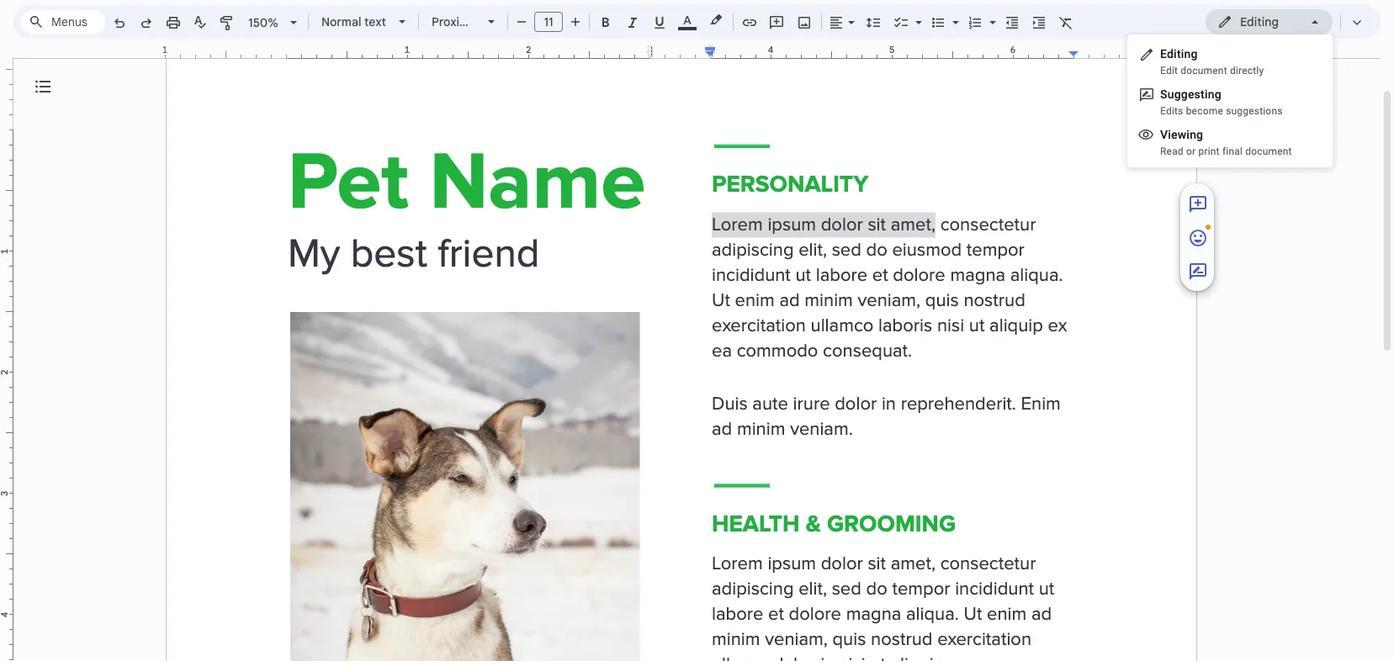 Task type: describe. For each thing, give the bounding box(es) containing it.
text color image
[[678, 10, 697, 30]]

text
[[364, 14, 386, 29]]

main toolbar
[[104, 0, 1080, 603]]

final
[[1223, 146, 1243, 157]]

v
[[1160, 128, 1168, 141]]

right margin image
[[1070, 45, 1195, 58]]

numbered list menu image
[[985, 11, 996, 17]]

document inside e diting edit document directly
[[1181, 65, 1228, 77]]

editing
[[1240, 14, 1279, 29]]

highlight color image
[[707, 10, 725, 30]]

s uggesting edits become suggestions
[[1160, 88, 1283, 117]]

proxima
[[432, 14, 476, 29]]

mode and view toolbar
[[1205, 5, 1371, 39]]

1
[[162, 44, 168, 56]]

v iewing read or print final document
[[1160, 128, 1292, 157]]

application containing normal text
[[0, 0, 1394, 661]]

styles list. normal text selected. option
[[321, 10, 389, 34]]

suggestions
[[1226, 105, 1283, 117]]

become
[[1186, 105, 1224, 117]]

Zoom text field
[[244, 11, 284, 35]]

checklist menu image
[[911, 11, 922, 17]]

insert image image
[[795, 10, 814, 34]]

e diting edit document directly
[[1160, 47, 1264, 77]]

edit
[[1160, 65, 1178, 77]]

print
[[1199, 146, 1220, 157]]

Font size field
[[534, 12, 570, 33]]

directly
[[1230, 65, 1264, 77]]



Task type: locate. For each thing, give the bounding box(es) containing it.
e
[[1160, 47, 1167, 61]]

size image
[[1188, 228, 1208, 248]]

top margin image
[[0, 9, 13, 134]]

s
[[1160, 88, 1168, 101]]

normal
[[321, 14, 361, 29]]

0 vertical spatial document
[[1181, 65, 1228, 77]]

iewing
[[1168, 128, 1204, 141]]

document up uggesting at right
[[1181, 65, 1228, 77]]

0 vertical spatial size image
[[1188, 195, 1208, 215]]

1 vertical spatial document
[[1246, 146, 1292, 157]]

menu
[[1128, 35, 1333, 167]]

Zoom field
[[242, 10, 305, 35]]

normal text
[[321, 14, 386, 29]]

bulleted list menu image
[[948, 11, 959, 17]]

uggesting
[[1168, 88, 1222, 101]]

Menus field
[[21, 10, 105, 34]]

font list. proxima nova selected. option
[[432, 10, 508, 34]]

nova
[[479, 14, 508, 29]]

2 size image from the top
[[1188, 262, 1208, 282]]

menu containing e
[[1128, 35, 1333, 167]]

proxima nova
[[432, 14, 508, 29]]

line & paragraph spacing image
[[864, 10, 883, 34]]

editing button
[[1206, 9, 1333, 35]]

document right the final
[[1246, 146, 1292, 157]]

document
[[1181, 65, 1228, 77], [1246, 146, 1292, 157]]

1 horizontal spatial document
[[1246, 146, 1292, 157]]

size image up size icon
[[1188, 195, 1208, 215]]

left margin image
[[166, 45, 291, 58]]

application
[[0, 0, 1394, 661]]

1 size image from the top
[[1188, 195, 1208, 215]]

diting
[[1167, 47, 1198, 61]]

document inside v iewing read or print final document
[[1246, 146, 1292, 157]]

size image down size icon
[[1188, 262, 1208, 282]]

size image
[[1188, 195, 1208, 215], [1188, 262, 1208, 282]]

read
[[1160, 146, 1184, 157]]

0 horizontal spatial document
[[1181, 65, 1228, 77]]

1 vertical spatial size image
[[1188, 262, 1208, 282]]

or
[[1187, 146, 1196, 157]]

Font size text field
[[535, 12, 562, 32]]

edits
[[1160, 105, 1184, 117]]



Task type: vqa. For each thing, say whether or not it's contained in the screenshot.
first size image from the top
yes



